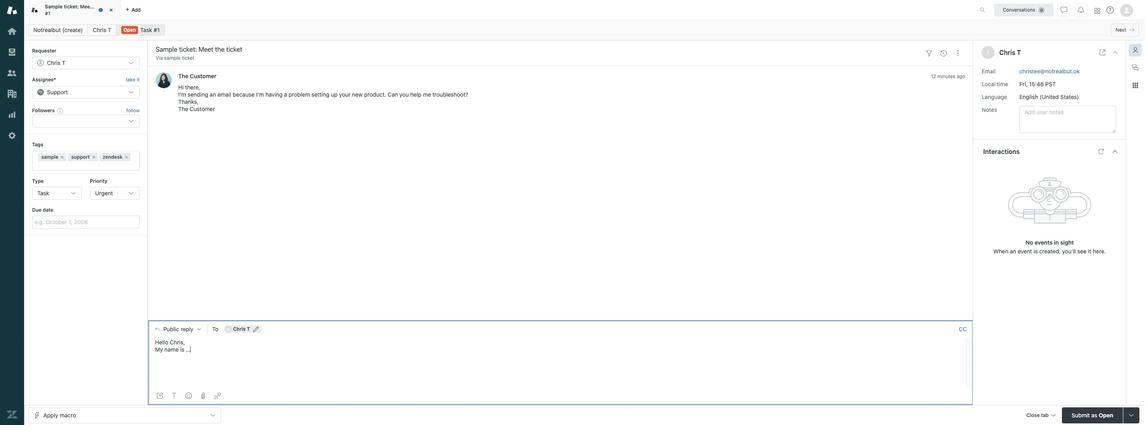 Task type: describe. For each thing, give the bounding box(es) containing it.
here.
[[1093, 248, 1106, 255]]

sample ticket: meet the ticket #1
[[45, 4, 116, 16]]

ticket actions image
[[955, 50, 961, 56]]

christee@notrealbut.ok image
[[225, 326, 231, 333]]

info on adding followers image
[[57, 108, 64, 114]]

support
[[71, 154, 90, 160]]

as
[[1091, 412, 1097, 419]]

2 i'm from the left
[[256, 91, 264, 98]]

public reply button
[[148, 321, 207, 338]]

fri, 15:48 pst
[[1019, 80, 1056, 87]]

task button
[[32, 187, 82, 200]]

t right user image
[[1017, 49, 1021, 56]]

Due date field
[[32, 216, 140, 229]]

public
[[163, 326, 179, 333]]

...
[[186, 346, 191, 353]]

user image
[[986, 51, 990, 55]]

take it button
[[126, 76, 140, 84]]

thanks,
[[178, 98, 199, 105]]

date
[[43, 207, 53, 213]]

new
[[352, 91, 363, 98]]

priority
[[90, 178, 107, 184]]

user image
[[986, 50, 990, 55]]

conversations button
[[994, 3, 1053, 16]]

12 minutes ago text field
[[931, 74, 965, 80]]

fri,
[[1019, 80, 1028, 87]]

assignee*
[[32, 77, 56, 83]]

a
[[284, 91, 287, 98]]

states)
[[1060, 93, 1079, 100]]

cc
[[959, 326, 967, 333]]

it inside button
[[137, 77, 140, 83]]

english
[[1019, 93, 1038, 100]]

there,
[[185, 84, 200, 91]]

event
[[1018, 248, 1032, 255]]

events
[[1035, 239, 1053, 246]]

language
[[982, 93, 1007, 100]]

time
[[997, 80, 1008, 87]]

urgent
[[95, 190, 113, 197]]

meet
[[80, 4, 92, 10]]

close image
[[107, 6, 115, 14]]

assignee* element
[[32, 86, 140, 99]]

0 vertical spatial customer
[[190, 73, 216, 80]]

local time
[[982, 80, 1008, 87]]

requester
[[32, 48, 56, 54]]

to
[[212, 326, 218, 333]]

1 i'm from the left
[[178, 91, 186, 98]]

filter image
[[926, 50, 932, 56]]

close image
[[1112, 49, 1119, 56]]

product.
[[364, 91, 386, 98]]

you
[[399, 91, 409, 98]]

add link (cmd k) image
[[214, 393, 221, 399]]

chris right user image
[[999, 49, 1015, 56]]

chris t link
[[88, 24, 117, 36]]

ticket:
[[64, 4, 79, 10]]

add attachment image
[[200, 393, 206, 399]]

created,
[[1039, 248, 1061, 255]]

customer inside hi there, i'm sending an email because i'm having a problem setting up your new product. can you help me troubleshoot? thanks, the customer
[[190, 106, 215, 113]]

tags
[[32, 142, 43, 148]]

troubleshoot?
[[432, 91, 468, 98]]

t inside requester element
[[62, 60, 65, 66]]

reply
[[181, 326, 193, 333]]

hi
[[178, 84, 184, 91]]

pst
[[1045, 80, 1056, 87]]

hello chris, my name is ...
[[155, 339, 191, 353]]

task for task #1
[[140, 26, 152, 33]]

christee@notrealbut.ok
[[1019, 68, 1080, 74]]

an inside no events in sight when an event is created, you'll see it here.
[[1010, 248, 1016, 255]]

hello
[[155, 339, 168, 346]]

setting
[[312, 91, 329, 98]]

notifications image
[[1078, 7, 1084, 13]]

via sample ticket
[[156, 55, 194, 61]]

format text image
[[171, 393, 177, 399]]

customer context image
[[1132, 47, 1139, 53]]

remove image for sample
[[60, 155, 65, 160]]

support
[[47, 89, 68, 95]]

chris t inside "secondary" 'element'
[[93, 26, 111, 33]]

hi there, i'm sending an email because i'm having a problem setting up your new product. can you help me troubleshoot? thanks, the customer
[[178, 84, 468, 113]]

me
[[423, 91, 431, 98]]

admin image
[[7, 130, 17, 141]]

urgent button
[[90, 187, 140, 200]]

ago
[[957, 74, 965, 80]]

remove image
[[124, 155, 129, 160]]

ticket inside sample ticket: meet the ticket #1
[[102, 4, 116, 10]]

conversations
[[1003, 7, 1035, 13]]

tab containing sample ticket: meet the ticket
[[24, 0, 120, 20]]

interactions
[[983, 148, 1020, 155]]

events image
[[940, 50, 947, 56]]

my
[[155, 346, 163, 353]]

the inside hi there, i'm sending an email because i'm having a problem setting up your new product. can you help me troubleshoot? thanks, the customer
[[178, 106, 188, 113]]

remove image for support
[[91, 155, 96, 160]]

t left edit user icon
[[247, 326, 250, 332]]

the
[[93, 4, 101, 10]]

(united
[[1040, 93, 1059, 100]]

an inside hi there, i'm sending an email because i'm having a problem setting up your new product. can you help me troubleshoot? thanks, the customer
[[210, 91, 216, 98]]

your
[[339, 91, 350, 98]]

1 vertical spatial ticket
[[182, 55, 194, 61]]

follow
[[126, 108, 140, 114]]

Public reply composer text field
[[152, 338, 964, 355]]



Task type: vqa. For each thing, say whether or not it's contained in the screenshot.
CHRIS,
yes



Task type: locate. For each thing, give the bounding box(es) containing it.
#1 inside "secondary" 'element'
[[154, 26, 160, 33]]

close
[[1026, 412, 1040, 418]]

followers
[[32, 107, 55, 113]]

is inside no events in sight when an event is created, you'll see it here.
[[1033, 248, 1038, 255]]

when
[[993, 248, 1008, 255]]

macro
[[60, 412, 76, 419]]

take it
[[126, 77, 140, 83]]

having
[[265, 91, 283, 98]]

due
[[32, 207, 41, 213]]

reporting image
[[7, 110, 17, 120]]

next button
[[1111, 24, 1139, 37]]

customer up there,
[[190, 73, 216, 80]]

is right event
[[1033, 248, 1038, 255]]

12
[[931, 74, 936, 80]]

apps image
[[1132, 82, 1139, 89]]

zendesk products image
[[1094, 8, 1100, 13]]

edit user image
[[253, 327, 259, 332]]

zendesk image
[[7, 410, 17, 420]]

1 the from the top
[[178, 73, 188, 80]]

next
[[1116, 27, 1126, 33]]

chris right christee@notrealbut.ok image
[[233, 326, 246, 332]]

i'm
[[178, 91, 186, 98], [256, 91, 264, 98]]

name
[[164, 346, 179, 353]]

(create)
[[62, 26, 83, 33]]

is inside the hello chris, my name is ...
[[180, 346, 184, 353]]

email
[[217, 91, 231, 98]]

draft mode image
[[157, 393, 163, 399]]

can
[[388, 91, 398, 98]]

remove image
[[60, 155, 65, 160], [91, 155, 96, 160]]

1 vertical spatial sample
[[41, 154, 58, 160]]

remove image left support
[[60, 155, 65, 160]]

0 vertical spatial sample
[[164, 55, 180, 61]]

1 vertical spatial it
[[1088, 248, 1091, 255]]

zendesk
[[103, 154, 122, 160]]

0 vertical spatial it
[[137, 77, 140, 83]]

notes
[[982, 106, 997, 113]]

submit as open
[[1072, 412, 1113, 419]]

chris
[[93, 26, 106, 33], [999, 49, 1015, 56], [47, 60, 60, 66], [233, 326, 246, 332]]

notrealbut (create) button
[[28, 24, 88, 36]]

0 horizontal spatial sample
[[41, 154, 58, 160]]

task #1
[[140, 26, 160, 33]]

an left event
[[1010, 248, 1016, 255]]

in
[[1054, 239, 1059, 246]]

open right as
[[1099, 412, 1113, 419]]

an left email
[[210, 91, 216, 98]]

1 remove image from the left
[[60, 155, 65, 160]]

0 horizontal spatial it
[[137, 77, 140, 83]]

add button
[[120, 0, 145, 20]]

get help image
[[1106, 6, 1114, 14]]

chris t inside requester element
[[47, 60, 65, 66]]

0 vertical spatial is
[[1033, 248, 1038, 255]]

chris t right user image
[[999, 49, 1021, 56]]

1 vertical spatial task
[[37, 190, 49, 197]]

1 vertical spatial open
[[1099, 412, 1113, 419]]

hide composer image
[[557, 317, 564, 324]]

requester element
[[32, 57, 140, 70]]

submit
[[1072, 412, 1090, 419]]

#1 up via
[[154, 26, 160, 33]]

0 horizontal spatial i'm
[[178, 91, 186, 98]]

0 vertical spatial task
[[140, 26, 152, 33]]

chris t right christee@notrealbut.ok image
[[233, 326, 250, 332]]

1 vertical spatial the
[[178, 106, 188, 113]]

open
[[123, 27, 136, 33], [1099, 412, 1113, 419]]

take
[[126, 77, 135, 83]]

notrealbut (create)
[[33, 26, 83, 33]]

1 horizontal spatial #1
[[154, 26, 160, 33]]

minutes
[[937, 74, 955, 80]]

task inside "secondary" 'element'
[[140, 26, 152, 33]]

task down the type
[[37, 190, 49, 197]]

chris down "the"
[[93, 26, 106, 33]]

1 vertical spatial an
[[1010, 248, 1016, 255]]

12 minutes ago
[[931, 74, 965, 80]]

0 horizontal spatial ticket
[[102, 4, 116, 10]]

get started image
[[7, 26, 17, 37]]

ticket right "the"
[[102, 4, 116, 10]]

chris inside "secondary" 'element'
[[93, 26, 106, 33]]

sample right via
[[164, 55, 180, 61]]

2 remove image from the left
[[91, 155, 96, 160]]

is left ...
[[180, 346, 184, 353]]

public reply
[[163, 326, 193, 333]]

zendesk support image
[[7, 5, 17, 16]]

chris down requester
[[47, 60, 60, 66]]

1 horizontal spatial is
[[1033, 248, 1038, 255]]

displays possible ticket submission types image
[[1128, 412, 1135, 419]]

1 horizontal spatial open
[[1099, 412, 1113, 419]]

1 vertical spatial #1
[[154, 26, 160, 33]]

0 horizontal spatial an
[[210, 91, 216, 98]]

the customer
[[178, 73, 216, 80]]

1 vertical spatial is
[[180, 346, 184, 353]]

type
[[32, 178, 44, 184]]

0 horizontal spatial is
[[180, 346, 184, 353]]

it inside no events in sight when an event is created, you'll see it here.
[[1088, 248, 1091, 255]]

0 vertical spatial an
[[210, 91, 216, 98]]

it right take
[[137, 77, 140, 83]]

1 horizontal spatial i'm
[[256, 91, 264, 98]]

followers element
[[32, 115, 140, 128]]

i'm left having
[[256, 91, 264, 98]]

t down close icon
[[108, 26, 111, 33]]

#1 down sample
[[45, 10, 50, 16]]

tab
[[24, 0, 120, 20]]

0 vertical spatial ticket
[[102, 4, 116, 10]]

1 horizontal spatial an
[[1010, 248, 1016, 255]]

it
[[137, 77, 140, 83], [1088, 248, 1091, 255]]

0 vertical spatial #1
[[45, 10, 50, 16]]

chris t down requester
[[47, 60, 65, 66]]

0 horizontal spatial remove image
[[60, 155, 65, 160]]

0 horizontal spatial #1
[[45, 10, 50, 16]]

ticket up the customer link
[[182, 55, 194, 61]]

local
[[982, 80, 995, 87]]

you'll
[[1062, 248, 1076, 255]]

no events in sight when an event is created, you'll see it here.
[[993, 239, 1106, 255]]

the down thanks,
[[178, 106, 188, 113]]

main element
[[0, 0, 24, 425]]

due date
[[32, 207, 53, 213]]

secondary element
[[24, 22, 1145, 38]]

1 vertical spatial customer
[[190, 106, 215, 113]]

close tab
[[1026, 412, 1049, 418]]

1 horizontal spatial task
[[140, 26, 152, 33]]

0 vertical spatial the
[[178, 73, 188, 80]]

insert emojis image
[[185, 393, 192, 399]]

task down the add
[[140, 26, 152, 33]]

tab
[[1041, 412, 1049, 418]]

because
[[233, 91, 255, 98]]

up
[[331, 91, 338, 98]]

sight
[[1060, 239, 1074, 246]]

chris inside requester element
[[47, 60, 60, 66]]

15:48
[[1029, 80, 1044, 87]]

apply macro
[[43, 412, 76, 419]]

chris t down close icon
[[93, 26, 111, 33]]

Add user notes text field
[[1019, 106, 1116, 133]]

apply
[[43, 412, 58, 419]]

customer down sending
[[190, 106, 215, 113]]

t up support
[[62, 60, 65, 66]]

avatar image
[[156, 72, 172, 88]]

follow button
[[126, 107, 140, 114]]

it right see
[[1088, 248, 1091, 255]]

no
[[1026, 239, 1033, 246]]

open left task #1
[[123, 27, 136, 33]]

0 vertical spatial open
[[123, 27, 136, 33]]

view more details image
[[1099, 49, 1106, 56]]

1 horizontal spatial ticket
[[182, 55, 194, 61]]

customers image
[[7, 68, 17, 78]]

views image
[[7, 47, 17, 57]]

#1 inside sample ticket: meet the ticket #1
[[45, 10, 50, 16]]

remove image right support
[[91, 155, 96, 160]]

1 horizontal spatial it
[[1088, 248, 1091, 255]]

sample down tags
[[41, 154, 58, 160]]

english (united states)
[[1019, 93, 1079, 100]]

task inside popup button
[[37, 190, 49, 197]]

chris,
[[170, 339, 185, 346]]

0 horizontal spatial task
[[37, 190, 49, 197]]

0 horizontal spatial open
[[123, 27, 136, 33]]

1 horizontal spatial remove image
[[91, 155, 96, 160]]

open inside "secondary" 'element'
[[123, 27, 136, 33]]

task for task
[[37, 190, 49, 197]]

organizations image
[[7, 89, 17, 99]]

sample
[[45, 4, 63, 10]]

email
[[982, 68, 995, 74]]

help
[[410, 91, 421, 98]]

1 horizontal spatial sample
[[164, 55, 180, 61]]

notrealbut
[[33, 26, 61, 33]]

Subject field
[[154, 45, 920, 54]]

i'm down hi on the left top of page
[[178, 91, 186, 98]]

the
[[178, 73, 188, 80], [178, 106, 188, 113]]

see
[[1077, 248, 1086, 255]]

tabs tab list
[[24, 0, 971, 20]]

sending
[[188, 91, 208, 98]]

is
[[1033, 248, 1038, 255], [180, 346, 184, 353]]

ticket
[[102, 4, 116, 10], [182, 55, 194, 61]]

the up hi on the left top of page
[[178, 73, 188, 80]]

button displays agent's chat status as invisible. image
[[1061, 7, 1067, 13]]

2 the from the top
[[178, 106, 188, 113]]

via
[[156, 55, 163, 61]]

problem
[[289, 91, 310, 98]]

t inside chris t link
[[108, 26, 111, 33]]

close tab button
[[1023, 408, 1059, 425]]



